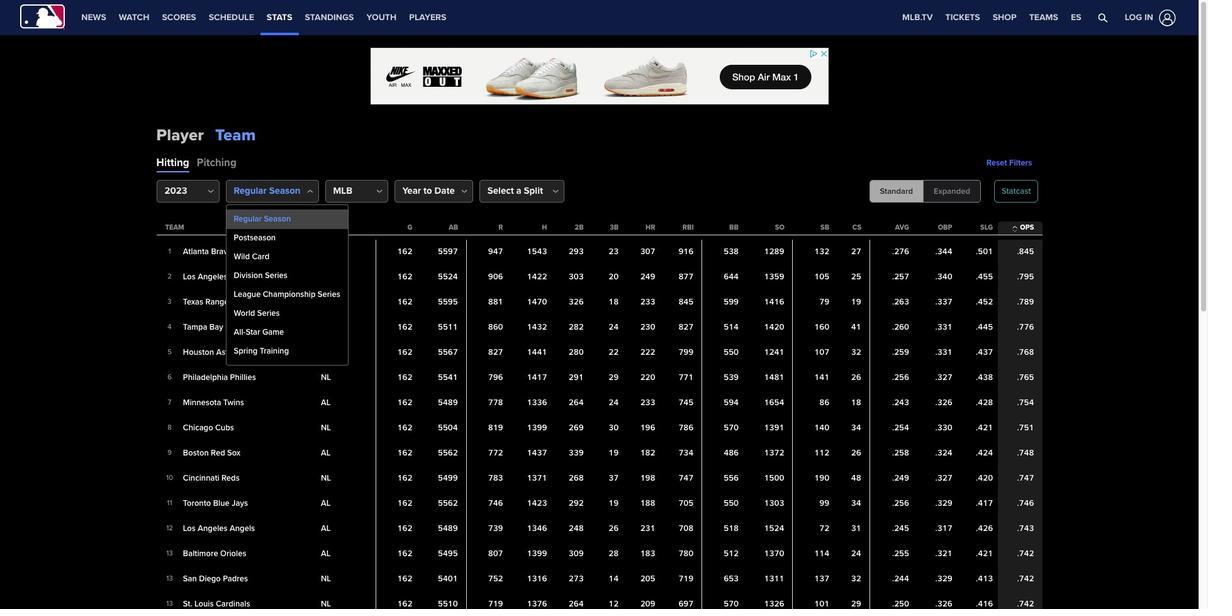 Task type: describe. For each thing, give the bounding box(es) containing it.
13 for baltimore
[[166, 550, 173, 558]]

550 for 1241
[[724, 347, 739, 358]]

nl for chicago cubs
[[321, 423, 331, 433]]

boston red sox
[[183, 448, 241, 458]]

293
[[569, 247, 584, 257]]

cardinals
[[216, 599, 250, 609]]

series for division series
[[265, 271, 288, 281]]

news link
[[75, 0, 113, 35]]

3b button
[[608, 222, 621, 233]]

339
[[569, 448, 584, 458]]

550 link for 1303
[[724, 499, 739, 509]]

scores
[[162, 12, 196, 23]]

angels
[[230, 524, 255, 534]]

5489 for 778
[[438, 398, 458, 408]]

1481
[[765, 373, 785, 383]]

233 for 24
[[641, 398, 656, 408]]

486
[[724, 448, 739, 458]]

5511
[[438, 322, 458, 332]]

141
[[815, 373, 830, 383]]

.245
[[893, 524, 910, 534]]

1399 for 269
[[527, 423, 547, 433]]

.420
[[976, 473, 993, 483]]

los for los angeles angels
[[183, 524, 196, 534]]

1241
[[765, 347, 785, 358]]

avg button
[[893, 222, 912, 233]]

599 link
[[724, 297, 739, 307]]

division
[[234, 271, 263, 281]]

34 for 99
[[851, 499, 862, 509]]

1399 for 309
[[527, 549, 547, 559]]

al for boston red sox
[[321, 448, 331, 458]]

.327 for .438
[[936, 373, 953, 383]]

statcast
[[1002, 186, 1031, 196]]

players
[[409, 12, 447, 23]]

746
[[488, 499, 503, 509]]

.413
[[976, 574, 993, 584]]

nl for philadelphia phillies
[[321, 373, 331, 383]]

astros
[[216, 347, 240, 357]]

bay
[[210, 322, 223, 332]]

avg
[[895, 224, 910, 232]]

tickets link
[[940, 0, 987, 35]]

162 for 827
[[398, 347, 413, 358]]

807
[[488, 549, 503, 559]]

tertiary navigation element
[[896, 0, 1088, 35]]

r
[[499, 224, 503, 232]]

atlanta braves
[[183, 247, 236, 257]]

1359 link
[[765, 272, 785, 282]]

texas rangers link
[[183, 296, 238, 309]]

233 link for 24
[[641, 398, 656, 408]]

1399 link for 269
[[527, 423, 547, 433]]

162 for 807
[[398, 549, 413, 559]]

series for world series
[[257, 309, 280, 319]]

1316
[[527, 574, 547, 584]]

112
[[815, 448, 830, 458]]

los angeles angels link
[[183, 523, 257, 535]]

1289
[[765, 247, 785, 257]]

24 for 230
[[609, 322, 619, 332]]

statcast link
[[995, 180, 1039, 222]]

198
[[641, 473, 656, 483]]

41
[[851, 322, 862, 332]]

514
[[724, 322, 739, 332]]

al for baltimore orioles
[[321, 549, 331, 559]]

training
[[260, 346, 289, 356]]

0 horizontal spatial advertisement element
[[370, 48, 829, 104]]

188 link
[[641, 499, 656, 509]]

230 link
[[641, 322, 656, 332]]

.256 for .329
[[893, 499, 910, 509]]

.254
[[893, 423, 910, 433]]

183 link
[[641, 549, 656, 559]]

11
[[167, 499, 172, 508]]

162 for 746
[[398, 499, 413, 509]]

pitching button
[[197, 154, 237, 172]]

1359
[[765, 272, 785, 282]]

19 link for 182
[[609, 448, 619, 458]]

307
[[641, 247, 656, 257]]

.257
[[893, 272, 910, 282]]

texas rangers
[[183, 297, 236, 307]]

268
[[569, 473, 584, 483]]

.428
[[976, 398, 993, 408]]

.329 for .413
[[936, 574, 953, 584]]

tampa
[[183, 322, 207, 332]]

5597
[[438, 247, 458, 257]]

644
[[724, 272, 739, 282]]

26 for 141
[[851, 373, 862, 383]]

1316 link
[[527, 574, 547, 584]]

273
[[569, 574, 584, 584]]

162 for 778
[[398, 398, 413, 408]]

518 link
[[724, 524, 739, 534]]

.421 for .321
[[976, 549, 993, 559]]

268 link
[[569, 473, 584, 483]]

550 for 1303
[[724, 499, 739, 509]]

.329 for .417
[[936, 499, 953, 509]]

13 for st.
[[166, 600, 173, 608]]

.256 for .327
[[893, 373, 910, 383]]

309
[[569, 549, 584, 559]]

ab
[[449, 224, 458, 232]]

1470
[[527, 297, 547, 307]]

phillies
[[230, 373, 256, 383]]

309 link
[[569, 549, 584, 559]]

al for los angeles angels
[[321, 524, 331, 534]]

19 for 550
[[609, 499, 619, 509]]

.331 for .445
[[936, 322, 953, 332]]

162 for 819
[[398, 423, 413, 433]]

14
[[609, 574, 619, 584]]

.331 for .437
[[936, 347, 953, 358]]

24 link for 230
[[609, 322, 619, 332]]

1391 link
[[765, 423, 785, 433]]

19 link for 188
[[609, 499, 619, 509]]

.742 for .421
[[1018, 549, 1035, 559]]

339 link
[[569, 448, 584, 458]]

division series
[[234, 271, 288, 281]]

so
[[775, 224, 785, 232]]

292 link
[[569, 499, 584, 509]]

845
[[679, 297, 694, 307]]

5595
[[438, 297, 458, 307]]

.258
[[893, 448, 910, 458]]

220
[[641, 373, 656, 383]]

all-
[[234, 327, 246, 338]]

644 link
[[724, 272, 739, 282]]

all-star game
[[234, 327, 284, 338]]

cincinnati
[[183, 473, 220, 483]]

162 for 752
[[398, 574, 413, 584]]

news
[[81, 12, 106, 23]]

.421 for .330
[[976, 423, 993, 433]]

.344
[[936, 247, 953, 257]]

postseason
[[234, 233, 276, 243]]

g button
[[405, 222, 415, 233]]

teams link
[[1023, 0, 1065, 35]]

556
[[724, 473, 739, 483]]

3
[[168, 298, 172, 306]]

162 for 783
[[398, 473, 413, 483]]



Task type: vqa. For each thing, say whether or not it's contained in the screenshot.


Task type: locate. For each thing, give the bounding box(es) containing it.
1 angeles from the top
[[198, 272, 228, 282]]

1 .256 from the top
[[893, 373, 910, 383]]

los right 2
[[183, 272, 196, 282]]

tab list containing hitting
[[156, 154, 289, 180]]

1 horizontal spatial 18
[[851, 398, 862, 408]]

season
[[264, 214, 291, 224]]

1 vertical spatial advertisement element
[[854, 117, 1043, 149]]

10 162 from the top
[[398, 473, 413, 483]]

teams
[[1030, 12, 1059, 23]]

0 vertical spatial 24
[[609, 322, 619, 332]]

nl for cincinnati reds
[[321, 473, 331, 483]]

233 up 230 link
[[641, 297, 656, 307]]

5489 up 5495
[[438, 524, 458, 534]]

0 vertical spatial 19 link
[[609, 448, 619, 458]]

2 .329 from the top
[[936, 574, 953, 584]]

nl for san diego padres
[[321, 574, 331, 584]]

233 link for 18
[[641, 297, 656, 307]]

550 up 539 link
[[724, 347, 739, 358]]

5 al from the top
[[321, 524, 331, 534]]

570 link
[[724, 423, 739, 433]]

youth
[[367, 12, 397, 23]]

major league baseball image
[[20, 4, 65, 29]]

1 vertical spatial 5489
[[438, 524, 458, 534]]

1 vertical spatial 233 link
[[641, 398, 656, 408]]

0 vertical spatial .327
[[936, 373, 953, 383]]

0 vertical spatial .421
[[976, 423, 993, 433]]

rbi
[[683, 224, 694, 232]]

jays
[[232, 498, 248, 508]]

1 vertical spatial 550 link
[[724, 499, 739, 509]]

2 34 from the top
[[851, 499, 862, 509]]

13 left san at the bottom left
[[166, 575, 173, 583]]

0 vertical spatial 26
[[851, 373, 862, 383]]

1399 up 1437
[[527, 423, 547, 433]]

2 .421 from the top
[[976, 549, 993, 559]]

1 vertical spatial 24
[[609, 398, 619, 408]]

2 5562 from the top
[[438, 499, 458, 509]]

angeles down toronto blue jays link
[[198, 524, 228, 534]]

0 horizontal spatial 18
[[609, 297, 619, 307]]

.421 up the .424
[[976, 423, 993, 433]]

0 vertical spatial advertisement element
[[370, 48, 829, 104]]

2 .327 from the top
[[936, 473, 953, 483]]

.327 for .420
[[936, 473, 953, 483]]

1 vertical spatial .331
[[936, 347, 953, 358]]

14 162 from the top
[[398, 574, 413, 584]]

hr
[[646, 224, 656, 232]]

2 32 from the top
[[851, 574, 862, 584]]

.329 up ".317"
[[936, 499, 953, 509]]

1391
[[765, 423, 785, 433]]

.337
[[936, 297, 953, 307]]

162 for 947
[[398, 247, 413, 257]]

0 vertical spatial 34
[[851, 423, 862, 433]]

233 for 18
[[641, 297, 656, 307]]

1 24 link from the top
[[609, 322, 619, 332]]

1 vertical spatial 827
[[488, 347, 503, 358]]

0 vertical spatial 827
[[679, 322, 694, 332]]

747
[[679, 473, 694, 483]]

2 1399 link from the top
[[527, 549, 547, 559]]

2 13 from the top
[[166, 575, 173, 583]]

0 vertical spatial 32
[[851, 347, 862, 358]]

1 .327 from the top
[[936, 373, 953, 383]]

.327 up .326
[[936, 373, 953, 383]]

5562 for 746
[[438, 499, 458, 509]]

3 nl from the top
[[321, 473, 331, 483]]

2 .256 from the top
[[893, 499, 910, 509]]

0 vertical spatial 19
[[851, 297, 862, 307]]

11 162 from the top
[[398, 499, 413, 509]]

cincinnati reds
[[183, 473, 240, 483]]

12 162 from the top
[[398, 524, 413, 534]]

0 vertical spatial 1399 link
[[527, 423, 547, 433]]

1 550 from the top
[[724, 347, 739, 358]]

24 link up the 22 link on the right of the page
[[609, 322, 619, 332]]

top navigation menu bar
[[0, 0, 1199, 35]]

183
[[641, 549, 656, 559]]

550 link for 1241
[[724, 347, 739, 358]]

0 vertical spatial 233
[[641, 297, 656, 307]]

.256 down .259
[[893, 373, 910, 383]]

2 .742 from the top
[[1018, 574, 1035, 584]]

550 link up 518
[[724, 499, 739, 509]]

2 162 from the top
[[398, 272, 413, 282]]

18 down 20
[[609, 297, 619, 307]]

2 vertical spatial series
[[257, 309, 280, 319]]

2 nl from the top
[[321, 423, 331, 433]]

162 for 860
[[398, 322, 413, 332]]

27
[[851, 247, 862, 257]]

5562 up 5499
[[438, 448, 458, 458]]

249 link
[[641, 272, 656, 282]]

advertisement element down top navigation menu bar on the top of the page
[[370, 48, 829, 104]]

783
[[488, 473, 503, 483]]

1417
[[527, 373, 547, 383]]

233 link
[[641, 297, 656, 307], [641, 398, 656, 408]]

0 vertical spatial los
[[183, 272, 196, 282]]

regular season
[[234, 214, 291, 224]]

827 down 845
[[679, 322, 694, 332]]

h
[[542, 224, 547, 232]]

0 vertical spatial .256
[[893, 373, 910, 383]]

1524
[[765, 524, 785, 534]]

1241 link
[[765, 347, 785, 358]]

26 right 141
[[851, 373, 862, 383]]

233 down 220 link
[[641, 398, 656, 408]]

2 secondary navigation element from the left
[[453, 0, 559, 35]]

34 for 140
[[851, 423, 862, 433]]

5562 down 5499
[[438, 499, 458, 509]]

132
[[815, 247, 830, 257]]

angeles down atlanta braves link
[[198, 272, 228, 282]]

1
[[168, 248, 171, 256]]

550 up 518
[[724, 499, 739, 509]]

1 vertical spatial .421
[[976, 549, 993, 559]]

1 1399 link from the top
[[527, 423, 547, 433]]

220 link
[[641, 373, 656, 383]]

24 up 30 link
[[609, 398, 619, 408]]

1 vertical spatial .256
[[893, 499, 910, 509]]

.845
[[1018, 247, 1035, 257]]

594
[[724, 398, 739, 408]]

secondary navigation element
[[75, 0, 453, 35], [453, 0, 559, 35]]

28 link
[[609, 549, 619, 559]]

.742 for .413
[[1018, 574, 1035, 584]]

0 vertical spatial 5489
[[438, 398, 458, 408]]

advertisement element up reset
[[854, 117, 1043, 149]]

.742 right .413
[[1018, 574, 1035, 584]]

2 1399 from the top
[[527, 549, 547, 559]]

4
[[168, 323, 172, 331]]

13 162 from the top
[[398, 549, 413, 559]]

secondary navigation element containing news
[[75, 0, 453, 35]]

hitting
[[156, 156, 189, 169]]

expanded button
[[924, 181, 981, 202]]

1 vertical spatial 18
[[851, 398, 862, 408]]

1399 up 1316 link
[[527, 549, 547, 559]]

1 233 from the top
[[641, 297, 656, 307]]

.331
[[936, 322, 953, 332], [936, 347, 953, 358]]

stats
[[267, 12, 292, 23]]

al for minnesota twins
[[321, 398, 331, 408]]

philadelphia phillies
[[183, 373, 256, 383]]

3 13 from the top
[[166, 600, 173, 608]]

.256 up .245
[[893, 499, 910, 509]]

0 vertical spatial angeles
[[198, 272, 228, 282]]

79
[[820, 297, 830, 307]]

162 for 796
[[398, 373, 413, 383]]

34 right the 140
[[851, 423, 862, 433]]

stats table element
[[156, 222, 1043, 609]]

5541
[[438, 373, 458, 383]]

1 13 from the top
[[166, 550, 173, 558]]

0 vertical spatial .742
[[1018, 549, 1035, 559]]

2 vertical spatial 19
[[609, 499, 619, 509]]

1 vertical spatial 19
[[609, 448, 619, 458]]

red
[[211, 448, 225, 458]]

card
[[252, 252, 270, 262]]

13 for san
[[166, 575, 173, 583]]

26 for 112
[[851, 448, 862, 458]]

1 19 link from the top
[[609, 448, 619, 458]]

expanded
[[934, 186, 971, 196]]

0 vertical spatial .331
[[936, 322, 953, 332]]

los inside the los angeles dodgers link
[[183, 272, 196, 282]]

205
[[641, 574, 656, 584]]

24 link up 30 link
[[609, 398, 619, 408]]

1 32 from the top
[[851, 347, 862, 358]]

599
[[724, 297, 739, 307]]

13 down 12
[[166, 550, 173, 558]]

minnesota twins link
[[183, 397, 246, 409]]

1 vertical spatial 5562
[[438, 499, 458, 509]]

6 al from the top
[[321, 549, 331, 559]]

1 secondary navigation element from the left
[[75, 0, 453, 35]]

youth link
[[360, 0, 403, 35]]

1 vertical spatial 19 link
[[609, 499, 619, 509]]

4 162 from the top
[[398, 322, 413, 332]]

team
[[215, 126, 256, 145]]

1 vertical spatial 13
[[166, 575, 173, 583]]

1 vertical spatial 24 link
[[609, 398, 619, 408]]

1 vertical spatial 1399 link
[[527, 549, 547, 559]]

1 vertical spatial 32
[[851, 574, 862, 584]]

2 vertical spatial 24
[[851, 549, 862, 559]]

105
[[815, 272, 830, 282]]

1 1399 from the top
[[527, 423, 547, 433]]

bb
[[730, 224, 739, 232]]

1 162 from the top
[[398, 247, 413, 257]]

2 los from the top
[[183, 524, 196, 534]]

los right 12
[[183, 524, 196, 534]]

2 al from the top
[[321, 398, 331, 408]]

162 for 881
[[398, 297, 413, 307]]

19 up 41
[[851, 297, 862, 307]]

9 162 from the top
[[398, 448, 413, 458]]

22
[[609, 347, 619, 358]]

1 vertical spatial .742
[[1018, 574, 1035, 584]]

3 162 from the top
[[398, 297, 413, 307]]

24 link for 233
[[609, 398, 619, 408]]

18 right 86
[[851, 398, 862, 408]]

827 down the 860
[[488, 347, 503, 358]]

.331 down .337
[[936, 322, 953, 332]]

1 5562 from the top
[[438, 448, 458, 458]]

550 link up 539 link
[[724, 347, 739, 358]]

.260
[[893, 322, 910, 332]]

1 233 link from the top
[[641, 297, 656, 307]]

0 vertical spatial .329
[[936, 499, 953, 509]]

2 19 link from the top
[[609, 499, 619, 509]]

0 vertical spatial 5562
[[438, 448, 458, 458]]

231
[[641, 524, 656, 534]]

tab list
[[156, 154, 289, 180]]

1 34 from the top
[[851, 423, 862, 433]]

0 vertical spatial 550 link
[[724, 347, 739, 358]]

26 up 28 link
[[609, 524, 619, 534]]

13 left st.
[[166, 600, 173, 608]]

518
[[724, 524, 739, 534]]

series right championship
[[318, 290, 340, 300]]

653 link
[[724, 574, 739, 584]]

162 for 772
[[398, 448, 413, 458]]

32 for 107
[[851, 347, 862, 358]]

0 vertical spatial 1399
[[527, 423, 547, 433]]

advertisement element
[[370, 48, 829, 104], [854, 117, 1043, 149]]

1 horizontal spatial advertisement element
[[854, 117, 1043, 149]]

19 link down the 37 in the bottom right of the page
[[609, 499, 619, 509]]

5
[[168, 348, 172, 356]]

1 5489 from the top
[[438, 398, 458, 408]]

719
[[679, 574, 694, 584]]

5489 for 739
[[438, 524, 458, 534]]

.331 left .437
[[936, 347, 953, 358]]

toronto blue jays link
[[183, 498, 250, 510]]

0 vertical spatial 550
[[724, 347, 739, 358]]

23 link
[[609, 247, 619, 257]]

0 vertical spatial 18
[[609, 297, 619, 307]]

4 nl from the top
[[321, 574, 331, 584]]

series up game
[[257, 309, 280, 319]]

0 vertical spatial series
[[265, 271, 288, 281]]

1 vertical spatial 1399
[[527, 549, 547, 559]]

.329 down '.321'
[[936, 574, 953, 584]]

32 for 137
[[851, 574, 862, 584]]

32 right 137
[[851, 574, 862, 584]]

1 550 link from the top
[[724, 347, 739, 358]]

2 550 link from the top
[[724, 499, 739, 509]]

249
[[641, 272, 656, 282]]

291 link
[[569, 373, 584, 383]]

22 link
[[609, 347, 619, 358]]

3 al from the top
[[321, 448, 331, 458]]

angeles for dodgers
[[198, 272, 228, 282]]

0 vertical spatial 233 link
[[641, 297, 656, 307]]

reset
[[987, 158, 1008, 168]]

233 link down 220 link
[[641, 398, 656, 408]]

1 vertical spatial angeles
[[198, 524, 228, 534]]

114
[[815, 549, 830, 559]]

1 vertical spatial 550
[[724, 499, 739, 509]]

5489 up 5504
[[438, 398, 458, 408]]

6 162 from the top
[[398, 373, 413, 383]]

162 for 739
[[398, 524, 413, 534]]

0 vertical spatial 13
[[166, 550, 173, 558]]

1399 link up 1437
[[527, 423, 547, 433]]

2 550 from the top
[[724, 499, 739, 509]]

1 .331 from the top
[[936, 322, 953, 332]]

al for toronto blue jays
[[321, 499, 331, 509]]

19 down the 37 in the bottom right of the page
[[609, 499, 619, 509]]

2 24 link from the top
[[609, 398, 619, 408]]

0 vertical spatial 24 link
[[609, 322, 619, 332]]

group containing standard
[[870, 180, 981, 203]]

5 162 from the top
[[398, 347, 413, 358]]

1 al from the top
[[321, 297, 331, 307]]

233 link up 230 link
[[641, 297, 656, 307]]

.437
[[976, 347, 993, 358]]

watch link
[[113, 0, 156, 35]]

24 up the 22 link on the right of the page
[[609, 322, 619, 332]]

schedule
[[209, 12, 254, 23]]

1 horizontal spatial 827
[[679, 322, 694, 332]]

2 angeles from the top
[[198, 524, 228, 534]]

1437
[[527, 448, 547, 458]]

5562 for 772
[[438, 448, 458, 458]]

1 vertical spatial 34
[[851, 499, 862, 509]]

.743
[[1018, 524, 1035, 534]]

reset filters button
[[983, 154, 1043, 172]]

231 link
[[641, 524, 656, 534]]

1 vertical spatial .329
[[936, 574, 953, 584]]

24 down 31
[[851, 549, 862, 559]]

2 vertical spatial 13
[[166, 600, 173, 608]]

baltimore orioles link
[[183, 548, 249, 560]]

.327 down '.324'
[[936, 473, 953, 483]]

2 233 from the top
[[641, 398, 656, 408]]

.426
[[976, 524, 993, 534]]

24 for 233
[[609, 398, 619, 408]]

1 .421 from the top
[[976, 423, 993, 433]]

4 al from the top
[[321, 499, 331, 509]]

boston
[[183, 448, 209, 458]]

angeles for angels
[[198, 524, 228, 534]]

cubs
[[215, 423, 234, 433]]

2 vertical spatial 26
[[609, 524, 619, 534]]

.742 down the .743
[[1018, 549, 1035, 559]]

1399 link up 1316 link
[[527, 549, 547, 559]]

1654
[[765, 398, 785, 408]]

st.
[[183, 599, 192, 609]]

162 for 906
[[398, 272, 413, 282]]

baltimore orioles
[[183, 549, 246, 559]]

2 .331 from the top
[[936, 347, 953, 358]]

los angeles dodgers
[[183, 272, 261, 282]]

2b button
[[572, 222, 586, 233]]

1 nl from the top
[[321, 373, 331, 383]]

1 los from the top
[[183, 272, 196, 282]]

1 vertical spatial los
[[183, 524, 196, 534]]

10
[[166, 474, 173, 482]]

1 vertical spatial .327
[[936, 473, 953, 483]]

1 vertical spatial 26
[[851, 448, 862, 458]]

34 up 31
[[851, 499, 862, 509]]

0 horizontal spatial 827
[[488, 347, 503, 358]]

1422 link
[[527, 272, 547, 282]]

19 link up 37 link
[[609, 448, 619, 458]]

group
[[870, 180, 981, 203]]

los inside los angeles angels link
[[183, 524, 196, 534]]

292
[[569, 499, 584, 509]]

32 down 41
[[851, 347, 862, 358]]

1371
[[527, 473, 547, 483]]

diego
[[199, 574, 221, 584]]

1399 link for 309
[[527, 549, 547, 559]]

1 vertical spatial series
[[318, 290, 340, 300]]

8 162 from the top
[[398, 423, 413, 433]]

.421 down .426
[[976, 549, 993, 559]]

771
[[679, 373, 694, 383]]

1 vertical spatial 233
[[641, 398, 656, 408]]

1 .329 from the top
[[936, 499, 953, 509]]

2 5489 from the top
[[438, 524, 458, 534]]

atlanta braves link
[[183, 246, 238, 258]]

series up league championship series
[[265, 271, 288, 281]]

7 162 from the top
[[398, 398, 413, 408]]

al for texas rangers
[[321, 297, 331, 307]]

26 up 48
[[851, 448, 862, 458]]

19 for 486
[[609, 448, 619, 458]]

5495
[[438, 549, 458, 559]]

19 up 37 link
[[609, 448, 619, 458]]

los for los angeles dodgers
[[183, 272, 196, 282]]

hitting button
[[156, 154, 189, 172]]

pitching
[[197, 156, 237, 169]]

1 .742 from the top
[[1018, 549, 1035, 559]]

2 233 link from the top
[[641, 398, 656, 408]]

1399
[[527, 423, 547, 433], [527, 549, 547, 559]]



